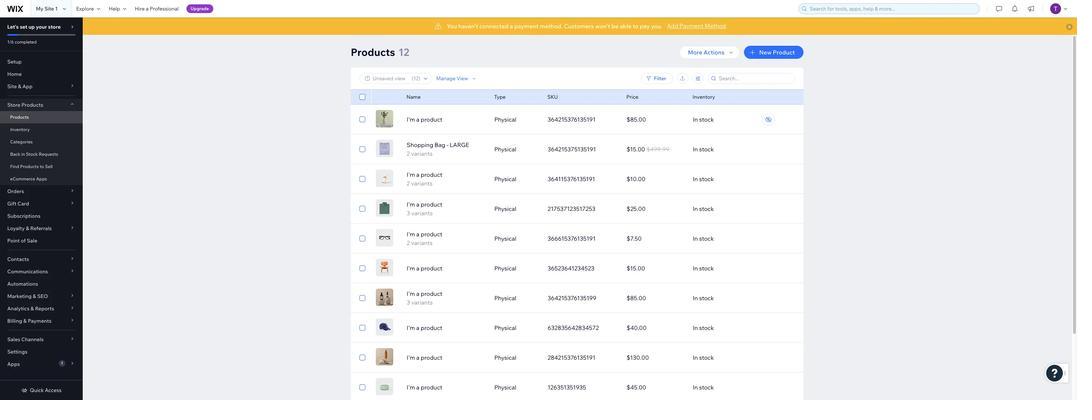 Task type: locate. For each thing, give the bounding box(es) containing it.
filter
[[655, 75, 667, 82]]

subscriptions
[[7, 213, 40, 219]]

6 product from the top
[[421, 290, 443, 297]]

shopping
[[407, 141, 434, 148]]

physical for 632835642834572
[[495, 324, 517, 331]]

2 2 from the top
[[407, 180, 410, 187]]

marketing
[[7, 293, 32, 299]]

stock for 632835642834572
[[700, 324, 714, 331]]

3 2 from the top
[[407, 239, 410, 246]]

you.
[[651, 23, 663, 30]]

284215376135191 link
[[544, 349, 623, 366]]

apps
[[36, 176, 47, 182], [7, 361, 20, 367]]

alert
[[83, 17, 1078, 35]]

1 vertical spatial $15.00
[[627, 265, 646, 272]]

7 in stock from the top
[[693, 294, 714, 302]]

1 vertical spatial 3
[[407, 299, 410, 306]]

1 $85.00 from the top
[[627, 116, 646, 123]]

physical link for 364215376135191
[[490, 111, 544, 128]]

12 up the unsaved view field
[[399, 46, 410, 58]]

2 i'm a product 3 variants from the top
[[407, 290, 443, 306]]

i'm a product link for 632835642834572
[[403, 323, 490, 332]]

& left seo
[[33, 293, 36, 299]]

0 vertical spatial to
[[633, 23, 639, 30]]

None checkbox
[[360, 115, 366, 124], [360, 145, 366, 154], [360, 175, 366, 183], [360, 204, 366, 213], [360, 294, 366, 302], [360, 383, 366, 392], [360, 115, 366, 124], [360, 145, 366, 154], [360, 175, 366, 183], [360, 204, 366, 213], [360, 294, 366, 302], [360, 383, 366, 392]]

in stock for 364215375135191
[[693, 146, 714, 153]]

loyalty & referrals
[[7, 225, 52, 232]]

$85.00 up $40.00 in the bottom of the page
[[627, 294, 646, 302]]

&
[[18, 83, 21, 90], [26, 225, 29, 232], [33, 293, 36, 299], [31, 305, 34, 312], [23, 318, 27, 324]]

9 in stock from the top
[[693, 354, 714, 361]]

& right loyalty
[[26, 225, 29, 232]]

1 vertical spatial 1
[[61, 361, 63, 366]]

to left pay
[[633, 23, 639, 30]]

type
[[495, 94, 506, 100]]

6 stock from the top
[[700, 265, 714, 272]]

1 down settings link on the left bottom of page
[[61, 361, 63, 366]]

10 stock from the top
[[700, 384, 714, 391]]

$85.00 link for 364215376135191
[[623, 111, 689, 128]]

variants for 364215376135199
[[412, 299, 433, 306]]

10 in from the top
[[693, 384, 698, 391]]

$85.00 link up $40.00 "link"
[[623, 289, 689, 307]]

4 in stock from the top
[[693, 205, 714, 212]]

in stock for 284215376135191
[[693, 354, 714, 361]]

i'm a product link for 364215376135191
[[403, 115, 490, 124]]

2 $85.00 link from the top
[[623, 289, 689, 307]]

)
[[419, 75, 421, 82]]

& inside popup button
[[33, 293, 36, 299]]

a
[[146, 5, 149, 12], [510, 23, 513, 30], [417, 116, 420, 123], [417, 171, 420, 178], [417, 201, 420, 208], [417, 231, 420, 238], [417, 265, 420, 272], [417, 290, 420, 297], [417, 324, 420, 331], [417, 354, 420, 361], [417, 384, 420, 391]]

0 vertical spatial inventory
[[693, 94, 716, 100]]

Search for tools, apps, help & more... field
[[808, 4, 978, 14]]

setup
[[7, 58, 22, 65]]

8 i'm from the top
[[407, 354, 415, 361]]

4 i'm from the top
[[407, 231, 415, 238]]

7 physical from the top
[[495, 294, 517, 302]]

$15.00 down $7.50
[[627, 265, 646, 272]]

sales channels button
[[0, 333, 83, 346]]

1 3 from the top
[[407, 209, 410, 217]]

variants for 366615376135191
[[411, 239, 433, 246]]

1 in stock link from the top
[[689, 111, 768, 128]]

364115376135191
[[548, 175, 596, 183]]

3 i'm a product from the top
[[407, 324, 443, 331]]

2 physical from the top
[[495, 146, 517, 153]]

gift card
[[7, 200, 29, 207]]

4 variants from the top
[[411, 239, 433, 246]]

4 in from the top
[[693, 205, 698, 212]]

physical for 364115376135191
[[495, 175, 517, 183]]

2 in stock from the top
[[693, 146, 714, 153]]

8 in stock from the top
[[693, 324, 714, 331]]

3 in stock link from the top
[[689, 170, 768, 188]]

(
[[412, 75, 414, 82]]

10 physical link from the top
[[490, 379, 544, 396]]

access
[[45, 387, 62, 394]]

1 vertical spatial i'm a product 2 variants
[[407, 231, 443, 246]]

automations link
[[0, 278, 83, 290]]

0 vertical spatial i'm a product 3 variants
[[407, 201, 443, 217]]

gift
[[7, 200, 16, 207]]

in stock
[[693, 116, 714, 123], [693, 146, 714, 153], [693, 175, 714, 183], [693, 205, 714, 212], [693, 235, 714, 242], [693, 265, 714, 272], [693, 294, 714, 302], [693, 324, 714, 331], [693, 354, 714, 361], [693, 384, 714, 391]]

4 physical link from the top
[[490, 200, 544, 217]]

0 vertical spatial $85.00
[[627, 116, 646, 123]]

6 physical from the top
[[495, 265, 517, 272]]

$25.00
[[627, 205, 646, 212]]

more actions
[[688, 49, 725, 56]]

7 i'm from the top
[[407, 324, 415, 331]]

1 vertical spatial 12
[[414, 75, 419, 82]]

5 physical link from the top
[[490, 230, 544, 247]]

stock
[[700, 116, 714, 123], [700, 146, 714, 153], [700, 175, 714, 183], [700, 205, 714, 212], [700, 235, 714, 242], [700, 265, 714, 272], [700, 294, 714, 302], [700, 324, 714, 331], [700, 354, 714, 361], [700, 384, 714, 391]]

2 i'm a product from the top
[[407, 265, 443, 272]]

i'm a product 3 variants for 364215376135199
[[407, 290, 443, 306]]

6 in from the top
[[693, 265, 698, 272]]

stock for 364215376135191
[[700, 116, 714, 123]]

$85.00 link up $499.99
[[623, 111, 689, 128]]

2 i'm a product 2 variants from the top
[[407, 231, 443, 246]]

point of sale
[[7, 237, 37, 244]]

products down store
[[10, 114, 29, 120]]

2 vertical spatial 2
[[407, 239, 410, 246]]

$85.00 down price
[[627, 116, 646, 123]]

in stock for 632835642834572
[[693, 324, 714, 331]]

& for site
[[18, 83, 21, 90]]

3 physical from the top
[[495, 175, 517, 183]]

ecommerce apps link
[[0, 173, 83, 185]]

0 horizontal spatial site
[[7, 83, 17, 90]]

products
[[351, 46, 395, 58], [21, 102, 43, 108], [10, 114, 29, 120], [20, 164, 39, 169]]

manage view
[[437, 75, 469, 82]]

10 physical from the top
[[495, 384, 517, 391]]

9 physical link from the top
[[490, 349, 544, 366]]

1 right my
[[55, 5, 58, 12]]

2 for 366615376135191
[[407, 239, 410, 246]]

7 in stock link from the top
[[689, 289, 768, 307]]

inventory inside sidebar "element"
[[10, 127, 30, 132]]

categories
[[10, 139, 33, 144]]

more
[[688, 49, 703, 56]]

36523641234523 link
[[544, 260, 623, 277]]

i'm a product link for 36523641234523
[[403, 264, 490, 273]]

0 horizontal spatial inventory
[[10, 127, 30, 132]]

9 physical from the top
[[495, 354, 517, 361]]

site inside dropdown button
[[7, 83, 17, 90]]

1 physical from the top
[[495, 116, 517, 123]]

method
[[705, 22, 726, 29]]

view
[[457, 75, 469, 82]]

$85.00
[[627, 116, 646, 123], [627, 294, 646, 302]]

sales channels
[[7, 336, 44, 343]]

3 physical link from the top
[[490, 170, 544, 188]]

0 vertical spatial i'm a product 2 variants
[[407, 171, 443, 187]]

store products button
[[0, 99, 83, 111]]

0 horizontal spatial 12
[[399, 46, 410, 58]]

364215375135191
[[548, 146, 596, 153]]

3 for 217537123517253
[[407, 209, 410, 217]]

method.
[[540, 23, 563, 30]]

1 $85.00 link from the top
[[623, 111, 689, 128]]

0 vertical spatial $15.00
[[627, 146, 646, 153]]

3 in from the top
[[693, 175, 698, 183]]

1 horizontal spatial 1
[[61, 361, 63, 366]]

i'm a product link for 284215376135191
[[403, 353, 490, 362]]

site right my
[[45, 5, 54, 12]]

5 stock from the top
[[700, 235, 714, 242]]

8 product from the top
[[421, 354, 443, 361]]

in stock for 364215376135199
[[693, 294, 714, 302]]

6 in stock link from the top
[[689, 260, 768, 277]]

i'm
[[407, 116, 415, 123], [407, 171, 415, 178], [407, 201, 415, 208], [407, 231, 415, 238], [407, 265, 415, 272], [407, 290, 415, 297], [407, 324, 415, 331], [407, 354, 415, 361], [407, 384, 415, 391]]

manage view button
[[437, 75, 477, 82]]

1 vertical spatial 2
[[407, 180, 410, 187]]

1 vertical spatial i'm a product 3 variants
[[407, 290, 443, 306]]

stock for 126351351935
[[700, 384, 714, 391]]

$15.00 for $15.00
[[627, 265, 646, 272]]

1 vertical spatial $85.00
[[627, 294, 646, 302]]

6 i'm from the top
[[407, 290, 415, 297]]

back in stock requests
[[10, 151, 58, 157]]

1 i'm a product 3 variants from the top
[[407, 201, 443, 217]]

more actions button
[[680, 46, 740, 59]]

stock for 366615376135191
[[700, 235, 714, 242]]

explore
[[76, 5, 94, 12]]

0 vertical spatial 2
[[407, 150, 410, 157]]

0 vertical spatial 1
[[55, 5, 58, 12]]

2 stock from the top
[[700, 146, 714, 153]]

2 variants from the top
[[411, 180, 433, 187]]

1 i'm a product 2 variants from the top
[[407, 171, 443, 187]]

1 vertical spatial to
[[40, 164, 44, 169]]

7 physical link from the top
[[490, 289, 544, 307]]

0 vertical spatial 12
[[399, 46, 410, 58]]

4 product from the top
[[421, 231, 443, 238]]

None checkbox
[[360, 93, 366, 101], [360, 234, 366, 243], [360, 264, 366, 273], [360, 323, 366, 332], [360, 353, 366, 362], [360, 93, 366, 101], [360, 234, 366, 243], [360, 264, 366, 273], [360, 323, 366, 332], [360, 353, 366, 362]]

2 in stock link from the top
[[689, 140, 768, 158]]

physical link for 366615376135191
[[490, 230, 544, 247]]

in stock link for 364215375135191
[[689, 140, 768, 158]]

1
[[55, 5, 58, 12], [61, 361, 63, 366]]

2 i'm a product link from the top
[[403, 264, 490, 273]]

4 i'm a product from the top
[[407, 354, 443, 361]]

5 i'm a product from the top
[[407, 384, 443, 391]]

let's set up your store
[[7, 24, 61, 30]]

my site 1
[[36, 5, 58, 12]]

1 horizontal spatial 12
[[414, 75, 419, 82]]

8 stock from the top
[[700, 324, 714, 331]]

& inside popup button
[[23, 318, 27, 324]]

set
[[20, 24, 27, 30]]

variants
[[411, 150, 433, 157], [411, 180, 433, 187], [412, 209, 433, 217], [411, 239, 433, 246], [412, 299, 433, 306]]

1 variants from the top
[[411, 150, 433, 157]]

reports
[[35, 305, 54, 312]]

payments
[[28, 318, 52, 324]]

$15.00 left $499.99
[[627, 146, 646, 153]]

5 variants from the top
[[412, 299, 433, 306]]

-
[[447, 141, 449, 148]]

4 physical from the top
[[495, 205, 517, 212]]

4 i'm a product link from the top
[[403, 353, 490, 362]]

8 in stock link from the top
[[689, 319, 768, 337]]

9 in stock link from the top
[[689, 349, 768, 366]]

stock for 364115376135191
[[700, 175, 714, 183]]

1 stock from the top
[[700, 116, 714, 123]]

in stock link for 126351351935
[[689, 379, 768, 396]]

1 horizontal spatial to
[[633, 23, 639, 30]]

2 in from the top
[[693, 146, 698, 153]]

2 i'm from the top
[[407, 171, 415, 178]]

0 horizontal spatial to
[[40, 164, 44, 169]]

upgrade
[[191, 6, 209, 11]]

i'm a product 2 variants
[[407, 171, 443, 187], [407, 231, 443, 246]]

1 inside sidebar "element"
[[61, 361, 63, 366]]

1 vertical spatial apps
[[7, 361, 20, 367]]

1 $15.00 from the top
[[627, 146, 646, 153]]

2 inside shopping bag - large 2 variants
[[407, 150, 410, 157]]

to left sell
[[40, 164, 44, 169]]

& left app at the top left of page
[[18, 83, 21, 90]]

& right billing on the bottom
[[23, 318, 27, 324]]

3 stock from the top
[[700, 175, 714, 183]]

126351351935 link
[[544, 379, 623, 396]]

10 in stock link from the top
[[689, 379, 768, 396]]

1 vertical spatial $85.00 link
[[623, 289, 689, 307]]

site down home
[[7, 83, 17, 90]]

physical for 284215376135191
[[495, 354, 517, 361]]

professional
[[150, 5, 179, 12]]

physical link for 217537123517253
[[490, 200, 544, 217]]

physical link for 364215375135191
[[490, 140, 544, 158]]

in stock for 366615376135191
[[693, 235, 714, 242]]

hire
[[135, 5, 145, 12]]

1 i'm a product link from the top
[[403, 115, 490, 124]]

1 vertical spatial site
[[7, 83, 17, 90]]

$15.00 inside $15.00 link
[[627, 265, 646, 272]]

6 physical link from the top
[[490, 260, 544, 277]]

your
[[36, 24, 47, 30]]

orders button
[[0, 185, 83, 197]]

$40.00
[[627, 324, 647, 331]]

stock
[[26, 151, 38, 157]]

products inside store products dropdown button
[[21, 102, 43, 108]]

8 physical from the top
[[495, 324, 517, 331]]

price
[[627, 94, 639, 100]]

payment
[[515, 23, 539, 30]]

you haven't connected a payment method. customers won't be able to pay you.
[[447, 23, 663, 30]]

0 vertical spatial 3
[[407, 209, 410, 217]]

billing & payments
[[7, 318, 52, 324]]

in stock link for 364115376135191
[[689, 170, 768, 188]]

physical link for 126351351935
[[490, 379, 544, 396]]

products up ecommerce apps
[[20, 164, 39, 169]]

8 in from the top
[[693, 324, 698, 331]]

12 for products 12
[[399, 46, 410, 58]]

won't
[[596, 23, 611, 30]]

12 up name on the left top of the page
[[414, 75, 419, 82]]

0 vertical spatial $85.00 link
[[623, 111, 689, 128]]

store products
[[7, 102, 43, 108]]

apps down 'find products to sell' link
[[36, 176, 47, 182]]

6 in stock from the top
[[693, 265, 714, 272]]

9 i'm from the top
[[407, 384, 415, 391]]

i'm a product link for 126351351935
[[403, 383, 490, 392]]

3 in stock from the top
[[693, 175, 714, 183]]

9 stock from the top
[[700, 354, 714, 361]]

in stock for 364215376135191
[[693, 116, 714, 123]]

& left reports
[[31, 305, 34, 312]]

1 physical link from the top
[[490, 111, 544, 128]]

10 in stock from the top
[[693, 384, 714, 391]]

1 vertical spatial inventory
[[10, 127, 30, 132]]

quick
[[30, 387, 44, 394]]

in for 284215376135191
[[693, 354, 698, 361]]

1 horizontal spatial site
[[45, 5, 54, 12]]

2 physical link from the top
[[490, 140, 544, 158]]

8 physical link from the top
[[490, 319, 544, 337]]

1 horizontal spatial apps
[[36, 176, 47, 182]]

in stock link for 217537123517253
[[689, 200, 768, 217]]

4 stock from the top
[[700, 205, 714, 212]]

billing & payments button
[[0, 315, 83, 327]]

3 for 364215376135199
[[407, 299, 410, 306]]

gift card button
[[0, 197, 83, 210]]

( 12 )
[[412, 75, 421, 82]]

2 $85.00 from the top
[[627, 294, 646, 302]]

variants inside shopping bag - large 2 variants
[[411, 150, 433, 157]]

in
[[21, 151, 25, 157]]

3 variants from the top
[[412, 209, 433, 217]]

i'm a product for 126351351935
[[407, 384, 443, 391]]

physical
[[495, 116, 517, 123], [495, 146, 517, 153], [495, 175, 517, 183], [495, 205, 517, 212], [495, 235, 517, 242], [495, 265, 517, 272], [495, 294, 517, 302], [495, 324, 517, 331], [495, 354, 517, 361], [495, 384, 517, 391]]

back in stock requests link
[[0, 148, 83, 160]]

5 in stock link from the top
[[689, 230, 768, 247]]

2 $15.00 from the top
[[627, 265, 646, 272]]

1 in stock from the top
[[693, 116, 714, 123]]

366615376135191 link
[[544, 230, 623, 247]]

4 in stock link from the top
[[689, 200, 768, 217]]

3 i'm a product link from the top
[[403, 323, 490, 332]]

5 i'm a product link from the top
[[403, 383, 490, 392]]

1 product from the top
[[421, 116, 443, 123]]

apps down settings
[[7, 361, 20, 367]]

categories link
[[0, 136, 83, 148]]

7 in from the top
[[693, 294, 698, 302]]

to
[[633, 23, 639, 30], [40, 164, 44, 169]]

products up 'products' link
[[21, 102, 43, 108]]

9 in from the top
[[693, 354, 698, 361]]

7 stock from the top
[[700, 294, 714, 302]]

i'm a product for 632835642834572
[[407, 324, 443, 331]]



Task type: vqa. For each thing, say whether or not it's contained in the screenshot.


Task type: describe. For each thing, give the bounding box(es) containing it.
1 i'm from the top
[[407, 116, 415, 123]]

632835642834572
[[548, 324, 599, 331]]

analytics
[[7, 305, 29, 312]]

automations
[[7, 281, 38, 287]]

$10.00 link
[[623, 170, 689, 188]]

$45.00
[[627, 384, 647, 391]]

haven't
[[459, 23, 478, 30]]

2 for 364115376135191
[[407, 180, 410, 187]]

i'm a product for 364215376135191
[[407, 116, 443, 123]]

help button
[[105, 0, 131, 17]]

payment
[[680, 22, 704, 29]]

364215376135199
[[548, 294, 597, 302]]

products inside 'products' link
[[10, 114, 29, 120]]

stock for 36523641234523
[[700, 265, 714, 272]]

able
[[620, 23, 632, 30]]

home
[[7, 71, 22, 77]]

loyalty
[[7, 225, 25, 232]]

sidebar element
[[0, 17, 83, 400]]

store
[[7, 102, 20, 108]]

sales
[[7, 336, 20, 343]]

284215376135191
[[548, 354, 596, 361]]

physical for 364215376135199
[[495, 294, 517, 302]]

settings
[[7, 348, 27, 355]]

in for 364215376135199
[[693, 294, 698, 302]]

217537123517253 link
[[544, 200, 623, 217]]

in for 36523641234523
[[693, 265, 698, 272]]

physical link for 632835642834572
[[490, 319, 544, 337]]

7 product from the top
[[421, 324, 443, 331]]

in stock for 217537123517253
[[693, 205, 714, 212]]

requests
[[39, 151, 58, 157]]

$130.00
[[627, 354, 649, 361]]

manage
[[437, 75, 456, 82]]

point of sale link
[[0, 235, 83, 247]]

in for 364215375135191
[[693, 146, 698, 153]]

& for loyalty
[[26, 225, 29, 232]]

5 product from the top
[[421, 265, 443, 272]]

quick access button
[[21, 387, 62, 394]]

5 i'm from the top
[[407, 265, 415, 272]]

setup link
[[0, 56, 83, 68]]

& for billing
[[23, 318, 27, 324]]

i'm a product 2 variants for 366615376135191
[[407, 231, 443, 246]]

& for analytics
[[31, 305, 34, 312]]

stock for 364215375135191
[[700, 146, 714, 153]]

& for marketing
[[33, 293, 36, 299]]

subscriptions link
[[0, 210, 83, 222]]

Search... field
[[717, 73, 793, 83]]

quick access
[[30, 387, 62, 394]]

364215376135199 link
[[544, 289, 623, 307]]

9 product from the top
[[421, 384, 443, 391]]

products 12
[[351, 46, 410, 58]]

physical link for 364215376135199
[[490, 289, 544, 307]]

in stock for 36523641234523
[[693, 265, 714, 272]]

3 product from the top
[[421, 201, 443, 208]]

$15.00 $499.99
[[627, 146, 670, 153]]

customers
[[564, 23, 594, 30]]

in stock for 126351351935
[[693, 384, 714, 391]]

in for 126351351935
[[693, 384, 698, 391]]

ecommerce
[[10, 176, 35, 182]]

channels
[[21, 336, 44, 343]]

3 i'm from the top
[[407, 201, 415, 208]]

analytics & reports
[[7, 305, 54, 312]]

364215376135191
[[548, 116, 596, 123]]

$15.00 for $15.00 $499.99
[[627, 146, 646, 153]]

find
[[10, 164, 19, 169]]

completed
[[15, 39, 37, 45]]

Unsaved view field
[[371, 73, 410, 83]]

1/6
[[7, 39, 14, 45]]

products inside 'find products to sell' link
[[20, 164, 39, 169]]

ecommerce apps
[[10, 176, 47, 182]]

hire a professional link
[[131, 0, 183, 17]]

in for 364115376135191
[[693, 175, 698, 183]]

366615376135191
[[548, 235, 596, 242]]

in stock for 364115376135191
[[693, 175, 714, 183]]

back
[[10, 151, 20, 157]]

$7.50 link
[[623, 230, 689, 247]]

connected
[[480, 23, 509, 30]]

be
[[612, 23, 619, 30]]

variants for 364115376135191
[[411, 180, 433, 187]]

$85.00 for 364215376135191
[[627, 116, 646, 123]]

alert containing add payment method
[[83, 17, 1078, 35]]

in stock link for 364215376135199
[[689, 289, 768, 307]]

stock for 364215376135199
[[700, 294, 714, 302]]

in for 364215376135191
[[693, 116, 698, 123]]

physical for 36523641234523
[[495, 265, 517, 272]]

in stock link for 36523641234523
[[689, 260, 768, 277]]

physical link for 364115376135191
[[490, 170, 544, 188]]

$85.00 link for 364215376135199
[[623, 289, 689, 307]]

i'm a product 2 variants for 364115376135191
[[407, 171, 443, 187]]

$85.00 for 364215376135199
[[627, 294, 646, 302]]

home link
[[0, 68, 83, 80]]

i'm a product for 36523641234523
[[407, 265, 443, 272]]

in stock link for 366615376135191
[[689, 230, 768, 247]]

sale
[[27, 237, 37, 244]]

364115376135191 link
[[544, 170, 623, 188]]

632835642834572 link
[[544, 319, 623, 337]]

1 horizontal spatial inventory
[[693, 94, 716, 100]]

0 horizontal spatial apps
[[7, 361, 20, 367]]

site & app
[[7, 83, 33, 90]]

364215375135191 link
[[544, 140, 623, 158]]

product
[[773, 49, 795, 56]]

stock for 284215376135191
[[700, 354, 714, 361]]

stock for 217537123517253
[[700, 205, 714, 212]]

2 product from the top
[[421, 171, 443, 178]]

app
[[22, 83, 33, 90]]

up
[[28, 24, 35, 30]]

126351351935
[[548, 384, 586, 391]]

settings link
[[0, 346, 83, 358]]

orders
[[7, 188, 24, 195]]

in for 366615376135191
[[693, 235, 698, 242]]

variants for 217537123517253
[[412, 209, 433, 217]]

physical link for 36523641234523
[[490, 260, 544, 277]]

large
[[450, 141, 469, 148]]

point
[[7, 237, 20, 244]]

card
[[18, 200, 29, 207]]

find products to sell
[[10, 164, 53, 169]]

12 for ( 12 )
[[414, 75, 419, 82]]

add payment method
[[667, 22, 726, 29]]

billing
[[7, 318, 22, 324]]

filter button
[[641, 73, 673, 84]]

marketing & seo button
[[0, 290, 83, 302]]

analytics & reports button
[[0, 302, 83, 315]]

physical for 366615376135191
[[495, 235, 517, 242]]

i'm a product 3 variants for 217537123517253
[[407, 201, 443, 217]]

physical for 364215375135191
[[495, 146, 517, 153]]

0 vertical spatial apps
[[36, 176, 47, 182]]

217537123517253
[[548, 205, 596, 212]]

you
[[447, 23, 457, 30]]

in stock link for 632835642834572
[[689, 319, 768, 337]]

new product
[[760, 49, 795, 56]]

products link
[[0, 111, 83, 123]]

products up the unsaved view field
[[351, 46, 395, 58]]

in stock link for 284215376135191
[[689, 349, 768, 366]]

physical for 126351351935
[[495, 384, 517, 391]]

help
[[109, 5, 120, 12]]

in for 217537123517253
[[693, 205, 698, 212]]

new product button
[[745, 46, 804, 59]]

$15.00 link
[[623, 260, 689, 277]]

0 horizontal spatial 1
[[55, 5, 58, 12]]

to inside sidebar "element"
[[40, 164, 44, 169]]

add
[[667, 22, 679, 29]]

pay
[[640, 23, 650, 30]]

physical for 364215376135191
[[495, 116, 517, 123]]

i'm a product for 284215376135191
[[407, 354, 443, 361]]

seo
[[37, 293, 48, 299]]

$130.00 link
[[623, 349, 689, 366]]

in for 632835642834572
[[693, 324, 698, 331]]

let's
[[7, 24, 19, 30]]

physical for 217537123517253
[[495, 205, 517, 212]]

in stock link for 364215376135191
[[689, 111, 768, 128]]

0 vertical spatial site
[[45, 5, 54, 12]]

add payment method link
[[667, 21, 726, 30]]

marketing & seo
[[7, 293, 48, 299]]

physical link for 284215376135191
[[490, 349, 544, 366]]

new
[[760, 49, 772, 56]]



